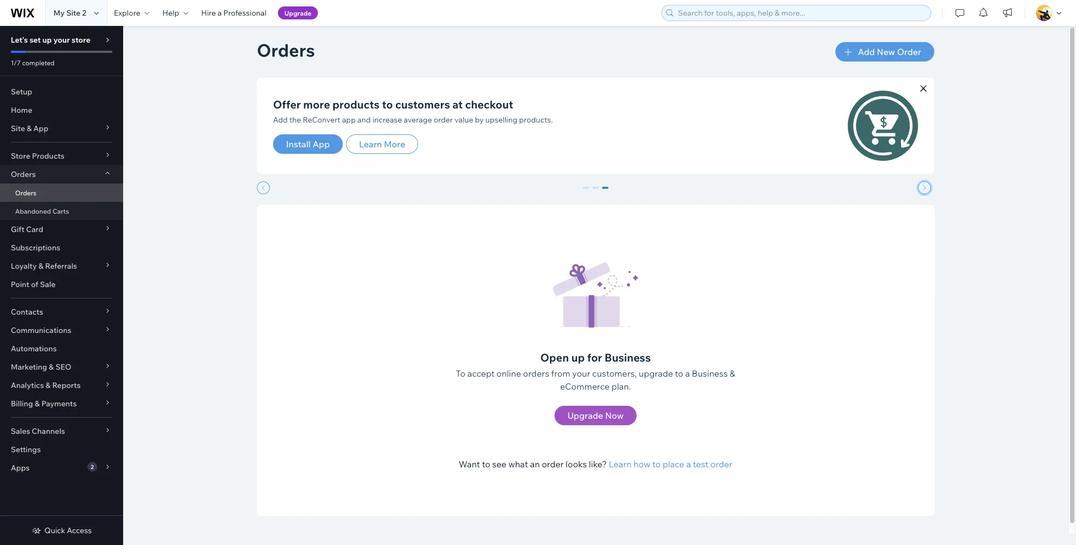 Task type: vqa. For each thing, say whether or not it's contained in the screenshot.
"Automations" link
yes



Task type: locate. For each thing, give the bounding box(es) containing it.
1 vertical spatial add
[[273, 115, 288, 125]]

analytics
[[11, 381, 44, 390]]

home
[[11, 105, 32, 115]]

learn more link
[[346, 135, 418, 154]]

billing & payments
[[11, 399, 77, 409]]

2 for 0 1 2
[[603, 187, 608, 198]]

up left for
[[572, 351, 585, 365]]

0 vertical spatial business
[[605, 351, 651, 365]]

payments
[[41, 399, 77, 409]]

0 vertical spatial site
[[66, 8, 80, 18]]

your left store
[[53, 35, 70, 45]]

add
[[858, 46, 875, 57], [273, 115, 288, 125]]

1 vertical spatial a
[[686, 369, 690, 379]]

products
[[32, 151, 64, 161]]

analytics & reports
[[11, 381, 81, 390]]

your up ecommerce
[[573, 369, 591, 379]]

1 horizontal spatial your
[[573, 369, 591, 379]]

0 vertical spatial learn
[[359, 139, 382, 150]]

gift card
[[11, 225, 43, 234]]

0 horizontal spatial business
[[605, 351, 651, 365]]

add left new
[[858, 46, 875, 57]]

store
[[11, 151, 30, 161]]

1/7 completed
[[11, 59, 55, 67]]

orders down store
[[11, 170, 36, 179]]

2 right 'my'
[[82, 8, 86, 18]]

abandoned carts
[[15, 207, 69, 215]]

1 horizontal spatial add
[[858, 46, 875, 57]]

site inside dropdown button
[[11, 124, 25, 133]]

0 vertical spatial your
[[53, 35, 70, 45]]

1 vertical spatial upgrade
[[568, 411, 603, 422]]

gift card button
[[0, 221, 123, 239]]

orders down upgrade button
[[257, 39, 315, 61]]

more
[[303, 98, 330, 111]]

1 vertical spatial your
[[573, 369, 591, 379]]

up inside sidebar element
[[42, 35, 52, 45]]

completed
[[22, 59, 55, 67]]

1 vertical spatial business
[[692, 369, 728, 379]]

1
[[594, 187, 598, 198]]

offer more products to customers at checkout image
[[848, 91, 919, 161]]

learn inside the learn more link
[[359, 139, 382, 150]]

0 horizontal spatial your
[[53, 35, 70, 45]]

app inside dropdown button
[[33, 124, 48, 133]]

value
[[455, 115, 474, 125]]

0 vertical spatial upgrade
[[284, 9, 312, 17]]

0 1 2
[[583, 187, 608, 198]]

products.
[[519, 115, 553, 125]]

order inside offer more products to customers at checkout add the reconvert app and increase average order value by upselling products.
[[434, 115, 453, 125]]

upgrade left now
[[568, 411, 603, 422]]

card
[[26, 225, 43, 234]]

app right install
[[313, 139, 330, 150]]

sales channels button
[[0, 423, 123, 441]]

0 vertical spatial 2
[[82, 8, 86, 18]]

automations
[[11, 344, 57, 354]]

orders for orders link
[[15, 189, 37, 197]]

your
[[53, 35, 70, 45], [573, 369, 591, 379]]

subscriptions
[[11, 243, 60, 253]]

help
[[163, 8, 179, 18]]

products
[[333, 98, 380, 111]]

test
[[693, 459, 709, 470]]

1 horizontal spatial up
[[572, 351, 585, 365]]

hire
[[201, 8, 216, 18]]

1 horizontal spatial upgrade
[[568, 411, 603, 422]]

at
[[453, 98, 463, 111]]

1 horizontal spatial site
[[66, 8, 80, 18]]

business right upgrade
[[692, 369, 728, 379]]

2 down the settings link
[[91, 464, 94, 471]]

app down home link
[[33, 124, 48, 133]]

1 horizontal spatial 2
[[91, 464, 94, 471]]

site
[[66, 8, 80, 18], [11, 124, 25, 133]]

orders for orders popup button
[[11, 170, 36, 179]]

a right upgrade
[[686, 369, 690, 379]]

upgrade
[[284, 9, 312, 17], [568, 411, 603, 422]]

order left the value
[[434, 115, 453, 125]]

2 horizontal spatial 2
[[603, 187, 608, 198]]

add new order
[[858, 46, 922, 57]]

0 horizontal spatial order
[[434, 115, 453, 125]]

sidebar element
[[0, 26, 123, 546]]

2 horizontal spatial order
[[711, 459, 733, 470]]

see
[[492, 459, 507, 470]]

subscriptions link
[[0, 239, 123, 257]]

1 vertical spatial up
[[572, 351, 585, 365]]

0 horizontal spatial add
[[273, 115, 288, 125]]

learn left how
[[609, 459, 632, 470]]

orders
[[523, 369, 550, 379]]

2 vertical spatial a
[[687, 459, 691, 470]]

order right the test
[[711, 459, 733, 470]]

explore
[[114, 8, 140, 18]]

orders up abandoned
[[15, 189, 37, 197]]

by
[[475, 115, 484, 125]]

point
[[11, 280, 29, 289]]

1 vertical spatial orders
[[11, 170, 36, 179]]

add left the
[[273, 115, 288, 125]]

orders inside popup button
[[11, 170, 36, 179]]

contacts button
[[0, 303, 123, 322]]

to inside open up for business to accept online orders from your customers, upgrade to a business & ecommerce plan.
[[675, 369, 684, 379]]

upgrade right the professional
[[284, 9, 312, 17]]

1 horizontal spatial business
[[692, 369, 728, 379]]

order right an on the bottom of the page
[[542, 459, 564, 470]]

upselling
[[486, 115, 518, 125]]

1 horizontal spatial app
[[313, 139, 330, 150]]

site right 'my'
[[66, 8, 80, 18]]

upgrade for upgrade
[[284, 9, 312, 17]]

1 vertical spatial site
[[11, 124, 25, 133]]

business
[[605, 351, 651, 365], [692, 369, 728, 379]]

hire a professional link
[[195, 0, 273, 26]]

ecommerce
[[560, 382, 610, 392]]

a left the test
[[687, 459, 691, 470]]

& inside "dropdown button"
[[49, 363, 54, 372]]

learn left more
[[359, 139, 382, 150]]

business up the customers,
[[605, 351, 651, 365]]

0 vertical spatial app
[[33, 124, 48, 133]]

2
[[82, 8, 86, 18], [603, 187, 608, 198], [91, 464, 94, 471]]

a right hire
[[218, 8, 222, 18]]

0 horizontal spatial up
[[42, 35, 52, 45]]

to
[[382, 98, 393, 111], [675, 369, 684, 379], [482, 459, 491, 470], [653, 459, 661, 470]]

store
[[72, 35, 90, 45]]

to right upgrade
[[675, 369, 684, 379]]

reconvert
[[303, 115, 341, 125]]

my
[[54, 8, 65, 18]]

0 horizontal spatial app
[[33, 124, 48, 133]]

up right set
[[42, 35, 52, 45]]

home link
[[0, 101, 123, 119]]

orders button
[[0, 165, 123, 184]]

upgrade for upgrade now
[[568, 411, 603, 422]]

0 horizontal spatial learn
[[359, 139, 382, 150]]

0 vertical spatial up
[[42, 35, 52, 45]]

up
[[42, 35, 52, 45], [572, 351, 585, 365]]

marketing & seo
[[11, 363, 71, 372]]

upgrade now
[[568, 411, 624, 422]]

settings
[[11, 445, 41, 455]]

2 vertical spatial orders
[[15, 189, 37, 197]]

0 horizontal spatial upgrade
[[284, 9, 312, 17]]

like?
[[589, 459, 607, 470]]

0 horizontal spatial 2
[[82, 8, 86, 18]]

want
[[459, 459, 480, 470]]

0 vertical spatial add
[[858, 46, 875, 57]]

1 vertical spatial 2
[[603, 187, 608, 198]]

place
[[663, 459, 685, 470]]

carts
[[53, 207, 69, 215]]

2 right 1
[[603, 187, 608, 198]]

&
[[27, 124, 32, 133], [38, 262, 43, 271], [49, 363, 54, 372], [730, 369, 736, 379], [46, 381, 51, 390], [35, 399, 40, 409]]

0 vertical spatial a
[[218, 8, 222, 18]]

0 horizontal spatial site
[[11, 124, 25, 133]]

channels
[[32, 427, 65, 436]]

a
[[218, 8, 222, 18], [686, 369, 690, 379], [687, 459, 691, 470]]

site down home
[[11, 124, 25, 133]]

learn
[[359, 139, 382, 150], [609, 459, 632, 470]]

quick access
[[44, 526, 92, 536]]

1 horizontal spatial learn
[[609, 459, 632, 470]]

communications button
[[0, 322, 123, 340]]

to up increase
[[382, 98, 393, 111]]

2 vertical spatial 2
[[91, 464, 94, 471]]



Task type: describe. For each thing, give the bounding box(es) containing it.
to left see
[[482, 459, 491, 470]]

sale
[[40, 280, 56, 289]]

sales channels
[[11, 427, 65, 436]]

2 for my site 2
[[82, 8, 86, 18]]

let's
[[11, 35, 28, 45]]

add inside offer more products to customers at checkout add the reconvert app and increase average order value by upselling products.
[[273, 115, 288, 125]]

& for reports
[[46, 381, 51, 390]]

for
[[587, 351, 603, 365]]

install app
[[286, 139, 330, 150]]

upgrade button
[[278, 6, 318, 19]]

to
[[456, 369, 466, 379]]

& inside open up for business to accept online orders from your customers, upgrade to a business & ecommerce plan.
[[730, 369, 736, 379]]

learn how to place a test order link
[[609, 458, 733, 471]]

sales
[[11, 427, 30, 436]]

to right how
[[653, 459, 661, 470]]

to inside offer more products to customers at checkout add the reconvert app and increase average order value by upselling products.
[[382, 98, 393, 111]]

1 vertical spatial learn
[[609, 459, 632, 470]]

1/7
[[11, 59, 21, 67]]

0 vertical spatial orders
[[257, 39, 315, 61]]

set
[[30, 35, 41, 45]]

seo
[[55, 363, 71, 372]]

customers,
[[592, 369, 637, 379]]

loyalty
[[11, 262, 37, 271]]

automations link
[[0, 340, 123, 358]]

setup link
[[0, 83, 123, 101]]

hire a professional
[[201, 8, 267, 18]]

2 inside sidebar element
[[91, 464, 94, 471]]

quick access button
[[32, 526, 92, 536]]

want to see what an order looks like? learn how to place a test order
[[459, 459, 733, 470]]

contacts
[[11, 308, 43, 317]]

analytics & reports button
[[0, 377, 123, 395]]

abandoned carts link
[[0, 202, 123, 221]]

up inside open up for business to accept online orders from your customers, upgrade to a business & ecommerce plan.
[[572, 351, 585, 365]]

install
[[286, 139, 311, 150]]

from
[[551, 369, 571, 379]]

store products
[[11, 151, 64, 161]]

app
[[342, 115, 356, 125]]

1 vertical spatial app
[[313, 139, 330, 150]]

Search for tools, apps, help & more... field
[[675, 5, 928, 21]]

offer
[[273, 98, 301, 111]]

reports
[[52, 381, 81, 390]]

your inside sidebar element
[[53, 35, 70, 45]]

and
[[358, 115, 371, 125]]

online
[[497, 369, 521, 379]]

offer more products to customers at checkout add the reconvert app and increase average order value by upselling products.
[[273, 98, 553, 125]]

plan.
[[612, 382, 631, 392]]

how
[[634, 459, 651, 470]]

the
[[290, 115, 301, 125]]

upgrade
[[639, 369, 673, 379]]

order for at
[[434, 115, 453, 125]]

order for order
[[711, 459, 733, 470]]

your inside open up for business to accept online orders from your customers, upgrade to a business & ecommerce plan.
[[573, 369, 591, 379]]

marketing
[[11, 363, 47, 372]]

order
[[898, 46, 922, 57]]

learn more
[[359, 139, 405, 150]]

gift
[[11, 225, 24, 234]]

new
[[877, 46, 896, 57]]

add new order button
[[836, 42, 935, 62]]

marketing & seo button
[[0, 358, 123, 377]]

a inside open up for business to accept online orders from your customers, upgrade to a business & ecommerce plan.
[[686, 369, 690, 379]]

settings link
[[0, 441, 123, 459]]

of
[[31, 280, 38, 289]]

referrals
[[45, 262, 77, 271]]

access
[[67, 526, 92, 536]]

billing
[[11, 399, 33, 409]]

setup
[[11, 87, 32, 96]]

accept
[[468, 369, 495, 379]]

1 horizontal spatial order
[[542, 459, 564, 470]]

store products button
[[0, 147, 123, 165]]

& for app
[[27, 124, 32, 133]]

& for referrals
[[38, 262, 43, 271]]

let's set up your store
[[11, 35, 90, 45]]

0
[[583, 187, 589, 198]]

an
[[530, 459, 540, 470]]

average
[[404, 115, 432, 125]]

site & app
[[11, 124, 48, 133]]

point of sale
[[11, 280, 56, 289]]

site & app button
[[0, 119, 123, 138]]

& for payments
[[35, 399, 40, 409]]

looks
[[566, 459, 587, 470]]

abandoned
[[15, 207, 51, 215]]

apps
[[11, 464, 30, 473]]

what
[[509, 459, 528, 470]]

checkout
[[465, 98, 513, 111]]

add inside button
[[858, 46, 875, 57]]

more
[[384, 139, 405, 150]]

open up for business to accept online orders from your customers, upgrade to a business & ecommerce plan.
[[456, 351, 736, 392]]

billing & payments button
[[0, 395, 123, 413]]

loyalty & referrals
[[11, 262, 77, 271]]

& for seo
[[49, 363, 54, 372]]



